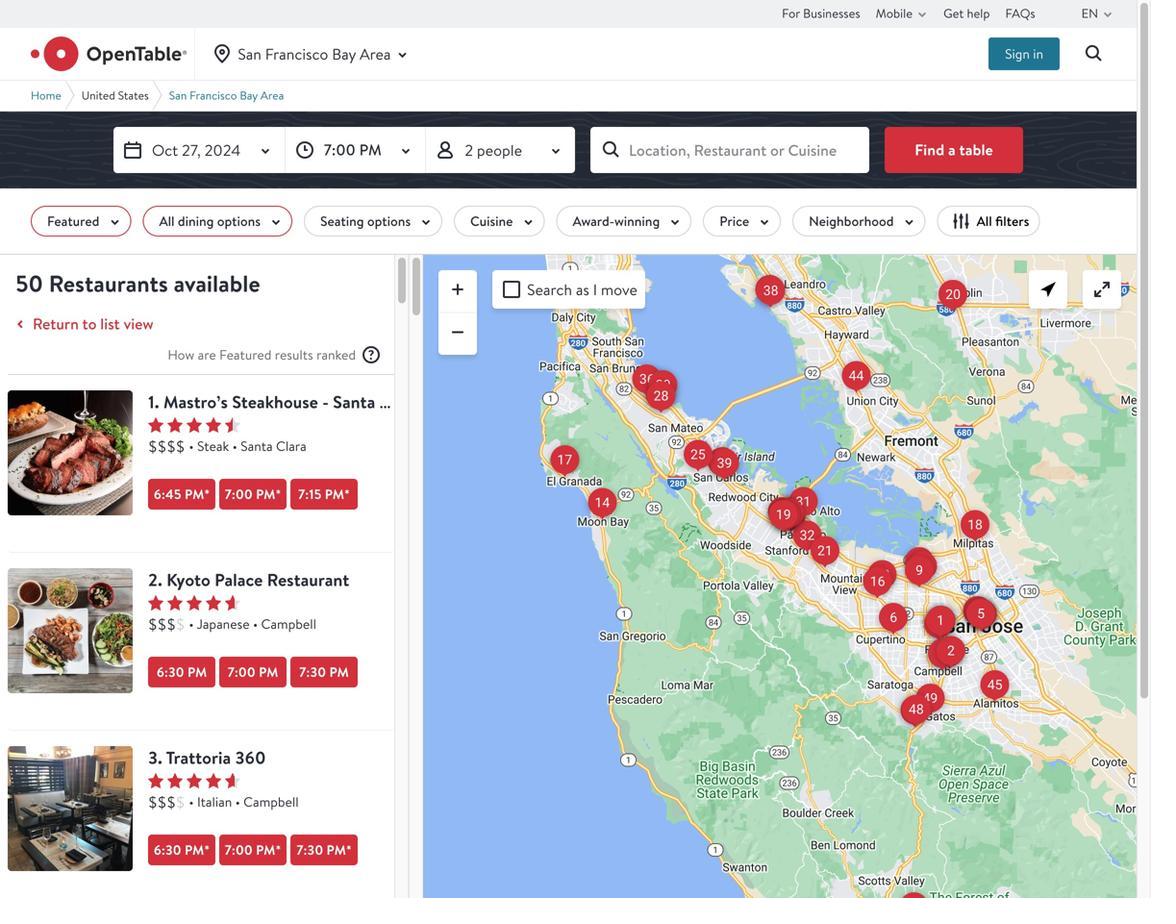 Task type: describe. For each thing, give the bounding box(es) containing it.
$ for trattoria
[[176, 792, 185, 812]]

8
[[978, 607, 986, 623]]

businesses
[[803, 5, 860, 22]]

seating
[[320, 212, 364, 230]]

7:30 pm link
[[290, 657, 358, 688]]

0 horizontal spatial area
[[260, 88, 284, 103]]

1 2
[[937, 613, 955, 659]]

search as i move
[[527, 279, 638, 300]]

7:30 for 7:30 pm *
[[296, 841, 323, 859]]

4.7 stars image
[[148, 595, 240, 611]]

4.5 stars image
[[148, 417, 240, 433]]

search icon image
[[1083, 42, 1106, 65]]

4 button
[[924, 609, 953, 639]]

44
[[849, 368, 864, 384]]

23 button
[[968, 599, 997, 629]]

all dining options button
[[143, 206, 292, 237]]

19
[[776, 507, 791, 523]]

san inside dropdown button
[[238, 44, 261, 64]]

en
[[1082, 5, 1098, 22]]

360
[[235, 746, 266, 770]]

11
[[915, 558, 930, 574]]

neighborhood
[[809, 212, 894, 230]]

2. kyoto palace restaurant
[[148, 568, 349, 592]]

21 button
[[811, 536, 839, 566]]

$$$ $ • japanese • campbell
[[148, 614, 316, 634]]

21
[[817, 543, 833, 559]]

28
[[654, 388, 669, 404]]

39 button
[[710, 449, 739, 478]]

Please input a Location, Restaurant or Cuisine field
[[590, 127, 869, 173]]

campbell for palace
[[261, 615, 316, 633]]

38
[[763, 283, 778, 298]]

42
[[762, 281, 777, 297]]

award-winning button
[[556, 206, 692, 237]]

48 49 50
[[907, 690, 938, 718]]

17 button
[[550, 445, 579, 475]]

5 button
[[967, 599, 996, 629]]

36 button
[[633, 365, 661, 394]]

dining
[[178, 212, 214, 230]]

41 button
[[643, 371, 672, 401]]

16
[[870, 573, 885, 589]]

3.
[[148, 746, 162, 770]]

40
[[715, 454, 730, 470]]

cuisine button
[[454, 206, 545, 237]]

1
[[937, 613, 944, 629]]

50 restaurants available
[[15, 268, 260, 300]]

40 button
[[708, 447, 737, 477]]

7:15
[[298, 485, 322, 503]]

find a table button
[[885, 127, 1023, 173]]

0 horizontal spatial 50
[[15, 268, 43, 300]]

$$$ for 2.
[[148, 614, 176, 634]]

0 horizontal spatial 7:00 pm
[[228, 663, 278, 681]]

ranked
[[316, 346, 356, 363]]

opentable logo image
[[31, 37, 187, 71]]

san francisco bay area inside dropdown button
[[238, 44, 391, 64]]

11 button
[[908, 551, 937, 581]]

• down 4.5 stars image
[[189, 437, 194, 455]]

6
[[890, 610, 897, 626]]

7:00 pm * for 360
[[225, 841, 281, 859]]

winning
[[614, 212, 660, 230]]

in
[[1033, 45, 1043, 63]]

3
[[939, 645, 946, 661]]

32 button
[[793, 521, 822, 551]]

7:00 pm * for steakhouse
[[225, 485, 281, 503]]

$ for kyoto
[[176, 614, 185, 634]]

clara for 1. mastro's steakhouse - santa clara
[[379, 390, 419, 414]]

available
[[174, 268, 260, 300]]

help
[[967, 5, 990, 22]]

33
[[875, 567, 890, 583]]

20
[[946, 287, 961, 302]]

7:00 down '$$$ $ • italian • campbell' at the left bottom of page
[[225, 841, 253, 859]]

45 button
[[981, 670, 1009, 700]]

48 button
[[902, 695, 931, 725]]

i
[[593, 279, 597, 300]]

37 button
[[646, 380, 675, 410]]

4
[[935, 616, 942, 632]]

faqs
[[1005, 5, 1035, 22]]

kyoto
[[166, 568, 210, 592]]

restaurants
[[49, 268, 168, 300]]

$$$ for 3.
[[148, 792, 176, 812]]

1 vertical spatial francisco
[[190, 88, 237, 103]]

36 37
[[639, 371, 668, 403]]

39
[[717, 455, 732, 471]]

33 button
[[868, 560, 897, 590]]

steakhouse
[[232, 390, 318, 414]]

return to list view
[[33, 314, 153, 334]]

26 button
[[775, 499, 804, 529]]

44 button
[[842, 361, 871, 391]]

a photo of kyoto palace restaurant restaurant image
[[8, 568, 133, 693]]

for
[[782, 5, 800, 22]]

featured inside dropdown button
[[47, 212, 99, 230]]

2 people
[[465, 140, 522, 160]]

• right the italian
[[235, 793, 240, 811]]

3 button
[[928, 639, 957, 669]]

find
[[915, 139, 944, 160]]

people
[[477, 140, 522, 160]]

cuisine
[[470, 212, 513, 230]]

for businesses
[[782, 5, 860, 22]]

francisco inside dropdown button
[[265, 44, 328, 64]]

6:45 pm *
[[154, 485, 210, 503]]

clara for $$$$ • steak • santa clara
[[276, 437, 307, 455]]

4.8 stars image
[[148, 773, 240, 789]]

22
[[912, 554, 927, 570]]

24
[[778, 507, 793, 523]]

30
[[775, 504, 790, 520]]

19 button
[[769, 500, 798, 530]]

campbell for 360
[[243, 793, 299, 811]]

1 button
[[926, 606, 955, 636]]



Task type: vqa. For each thing, say whether or not it's contained in the screenshot.
San Francisco Bay Area
yes



Task type: locate. For each thing, give the bounding box(es) containing it.
0 horizontal spatial options
[[217, 212, 261, 230]]

2 $ from the top
[[176, 792, 185, 812]]

• down 4.8 stars image
[[189, 793, 194, 811]]

2 7:00 pm * from the top
[[225, 841, 281, 859]]

1 all from the left
[[159, 212, 175, 230]]

$$$ down 4.7 stars image
[[148, 614, 176, 634]]

6:30 down '$$$ $ • italian • campbell' at the left bottom of page
[[154, 841, 181, 859]]

48
[[909, 702, 924, 717]]

2 button
[[937, 636, 966, 666]]

featured button
[[31, 206, 131, 237]]

1 vertical spatial bay
[[240, 88, 258, 103]]

0 horizontal spatial clara
[[276, 437, 307, 455]]

0 vertical spatial 7:30
[[299, 663, 326, 681]]

$ down 4.7 stars image
[[176, 614, 185, 634]]

2 $$$ from the top
[[148, 792, 176, 812]]

7:00 pm up seating
[[324, 139, 382, 160]]

campbell inside $$$ $ • japanese • campbell
[[261, 615, 316, 633]]

6:30
[[156, 663, 184, 681], [154, 841, 181, 859]]

• right the japanese
[[253, 615, 258, 633]]

campbell inside '$$$ $ • italian • campbell'
[[243, 793, 299, 811]]

1 vertical spatial area
[[260, 88, 284, 103]]

7:30 for 7:30 pm
[[299, 663, 326, 681]]

san francisco bay area link
[[169, 88, 284, 103]]

steak
[[197, 437, 229, 455]]

7:00 pm down $$$ $ • japanese • campbell
[[228, 663, 278, 681]]

san up san francisco bay area link
[[238, 44, 261, 64]]

7:00 pm * down '$$$ $ • italian • campbell' at the left bottom of page
[[225, 841, 281, 859]]

seating options button
[[304, 206, 442, 237]]

search
[[527, 279, 572, 300]]

francisco up "2024"
[[190, 88, 237, 103]]

0 0
[[423, 253, 443, 274]]

2 inside 1 2
[[947, 643, 955, 659]]

filters
[[995, 212, 1029, 230]]

1 horizontal spatial santa
[[333, 390, 375, 414]]

7:30
[[299, 663, 326, 681], [296, 841, 323, 859]]

0 horizontal spatial santa
[[241, 437, 273, 455]]

• down 4.7 stars image
[[189, 615, 194, 633]]

0 vertical spatial 50
[[15, 268, 43, 300]]

featured right are
[[219, 346, 272, 363]]

all inside all filters button
[[977, 212, 992, 230]]

1 $$$ from the top
[[148, 614, 176, 634]]

0 vertical spatial 7:00 pm
[[324, 139, 382, 160]]

states
[[118, 88, 149, 103]]

2.
[[148, 568, 162, 592]]

return to list view button
[[10, 313, 153, 336]]

5
[[977, 606, 985, 621]]

all filters
[[977, 212, 1029, 230]]

a photo of trattoria 360 restaurant image
[[8, 746, 133, 871]]

campbell down 360
[[243, 793, 299, 811]]

1 horizontal spatial all
[[977, 212, 992, 230]]

30 31
[[775, 494, 811, 520]]

0 vertical spatial 7:00 pm *
[[225, 485, 281, 503]]

get help button
[[943, 0, 990, 27]]

to
[[82, 314, 97, 334]]

6:30 for 6:30 pm
[[156, 663, 184, 681]]

0 vertical spatial bay
[[332, 44, 356, 64]]

clara inside $$$$ • steak • santa clara
[[276, 437, 307, 455]]

$
[[176, 614, 185, 634], [176, 792, 185, 812]]

price button
[[703, 206, 781, 237]]

san francisco bay area
[[238, 44, 391, 64], [169, 88, 284, 103]]

6 button
[[879, 603, 908, 633]]

49 button
[[916, 684, 945, 713]]

clara right the -
[[379, 390, 419, 414]]

table
[[959, 139, 993, 160]]

all for all filters
[[977, 212, 992, 230]]

price
[[720, 212, 749, 230]]

50 inside 48 49 50
[[907, 703, 923, 718]]

oct 27, 2024 button
[[113, 127, 284, 173]]

how are featured results ranked
[[168, 346, 356, 363]]

2024
[[204, 140, 241, 160]]

options inside dropdown button
[[367, 212, 411, 230]]

0 vertical spatial area
[[360, 44, 391, 64]]

0 vertical spatial featured
[[47, 212, 99, 230]]

1 horizontal spatial 7:00 pm
[[324, 139, 382, 160]]

1 vertical spatial san francisco bay area
[[169, 88, 284, 103]]

2 left people
[[465, 140, 473, 160]]

featured
[[47, 212, 99, 230], [219, 346, 272, 363]]

$$$ $ • italian • campbell
[[148, 792, 299, 812]]

10
[[973, 605, 988, 621]]

san
[[238, 44, 261, 64], [169, 88, 187, 103]]

faqs button
[[1005, 0, 1035, 27]]

38 button
[[756, 276, 785, 306]]

7:00 down $$$$ • steak • santa clara at the left of the page
[[225, 485, 253, 503]]

1 vertical spatial campbell
[[243, 793, 299, 811]]

1 vertical spatial 2
[[947, 643, 955, 659]]

1 horizontal spatial francisco
[[265, 44, 328, 64]]

get
[[943, 5, 964, 22]]

1 vertical spatial $$$
[[148, 792, 176, 812]]

6:45
[[154, 485, 181, 503]]

0 horizontal spatial all
[[159, 212, 175, 230]]

7:00 pm * down $$$$ • steak • santa clara at the left of the page
[[225, 485, 281, 503]]

0 vertical spatial 6:30
[[156, 663, 184, 681]]

21 22
[[817, 543, 927, 570]]

50
[[15, 268, 43, 300], [907, 703, 923, 718]]

16 button
[[863, 567, 892, 597]]

0 horizontal spatial francisco
[[190, 88, 237, 103]]

featured up restaurants
[[47, 212, 99, 230]]

1 options from the left
[[217, 212, 261, 230]]

0 vertical spatial san francisco bay area
[[238, 44, 391, 64]]

view
[[124, 314, 153, 334]]

location detection icon image
[[1037, 278, 1060, 301]]

options inside dropdown button
[[217, 212, 261, 230]]

1 horizontal spatial bay
[[332, 44, 356, 64]]

0 vertical spatial santa
[[333, 390, 375, 414]]

how
[[168, 346, 195, 363]]

1 horizontal spatial san
[[238, 44, 261, 64]]

1 0 from the left
[[423, 253, 433, 274]]

for businesses button
[[782, 0, 860, 27]]

santa right the -
[[333, 390, 375, 414]]

18
[[968, 517, 983, 533]]

10 button
[[966, 598, 995, 628]]

1 vertical spatial featured
[[219, 346, 272, 363]]

neighborhood button
[[793, 206, 926, 237]]

san right states
[[169, 88, 187, 103]]

bay inside dropdown button
[[332, 44, 356, 64]]

all left dining
[[159, 212, 175, 230]]

$$$$
[[148, 436, 185, 456]]

oct
[[152, 140, 178, 160]]

2 right 3
[[947, 643, 955, 659]]

1 vertical spatial 7:30
[[296, 841, 323, 859]]

all for all dining options
[[159, 212, 175, 230]]

7:15 pm *
[[298, 485, 350, 503]]

14 button
[[588, 488, 617, 518]]

$$$$ • steak • santa clara
[[148, 436, 307, 456]]

1 horizontal spatial options
[[367, 212, 411, 230]]

0 horizontal spatial featured
[[47, 212, 99, 230]]

united
[[82, 88, 115, 103]]

0 vertical spatial $
[[176, 614, 185, 634]]

1 horizontal spatial 50
[[907, 703, 923, 718]]

1 vertical spatial 6:30
[[154, 841, 181, 859]]

sign
[[1005, 45, 1030, 63]]

$$$ down 4.8 stars image
[[148, 792, 176, 812]]

1 vertical spatial 7:00 pm *
[[225, 841, 281, 859]]

42 button
[[755, 275, 784, 305]]

a photo of mastro's steakhouse - santa clara restaurant image
[[8, 390, 133, 515]]

12
[[970, 603, 985, 619]]

palace
[[215, 568, 263, 592]]

1 vertical spatial san
[[169, 88, 187, 103]]

•
[[189, 437, 194, 455], [232, 437, 237, 455], [189, 615, 194, 633], [253, 615, 258, 633], [189, 793, 194, 811], [235, 793, 240, 811]]

clara down the 1. mastro's steakhouse - santa clara
[[276, 437, 307, 455]]

1 vertical spatial clara
[[276, 437, 307, 455]]

find a table
[[915, 139, 993, 160]]

0 vertical spatial $$$
[[148, 614, 176, 634]]

7:00 down $$$ $ • japanese • campbell
[[228, 663, 256, 681]]

7:00 up seating
[[324, 139, 356, 160]]

0 horizontal spatial bay
[[240, 88, 258, 103]]

restaurant
[[267, 568, 349, 592]]

1 $ from the top
[[176, 614, 185, 634]]

6:30 pm link
[[148, 657, 215, 688]]

francisco up san francisco bay area link
[[265, 44, 328, 64]]

united states
[[82, 88, 149, 103]]

6:30 down 4.7 stars image
[[156, 663, 184, 681]]

santa right steak
[[241, 437, 273, 455]]

24 button
[[771, 501, 800, 530]]

41
[[650, 378, 665, 394]]

bay
[[332, 44, 356, 64], [240, 88, 258, 103]]

0 vertical spatial francisco
[[265, 44, 328, 64]]

0 vertical spatial san
[[238, 44, 261, 64]]

1 vertical spatial 50
[[907, 703, 923, 718]]

1 vertical spatial $
[[176, 792, 185, 812]]

map region
[[423, 255, 1137, 898]]

18 button
[[961, 510, 990, 540]]

campbell down the restaurant
[[261, 615, 316, 633]]

$ down 4.8 stars image
[[176, 792, 185, 812]]

0 vertical spatial campbell
[[261, 615, 316, 633]]

2 options from the left
[[367, 212, 411, 230]]

0 horizontal spatial 2
[[465, 140, 473, 160]]

22 button
[[905, 547, 934, 577]]

area inside dropdown button
[[360, 44, 391, 64]]

santa for •
[[241, 437, 273, 455]]

all left filters
[[977, 212, 992, 230]]

36
[[639, 371, 654, 387]]

1 vertical spatial santa
[[241, 437, 273, 455]]

12 button
[[963, 596, 992, 626]]

1 7:00 pm * from the top
[[225, 485, 281, 503]]

1 horizontal spatial featured
[[219, 346, 272, 363]]

30 button
[[768, 497, 797, 527]]

2 all from the left
[[977, 212, 992, 230]]

0 horizontal spatial san
[[169, 88, 187, 103]]

options right dining
[[217, 212, 261, 230]]

2 0 from the left
[[433, 253, 443, 274]]

1 vertical spatial 7:00 pm
[[228, 663, 278, 681]]

all inside 'all dining options' dropdown button
[[159, 212, 175, 230]]

home
[[31, 88, 61, 103]]

are
[[198, 346, 216, 363]]

1 horizontal spatial 2
[[947, 643, 955, 659]]

• right steak
[[232, 437, 237, 455]]

15 button
[[935, 637, 964, 667]]

28 button
[[647, 381, 676, 411]]

49
[[923, 690, 938, 706]]

0 vertical spatial clara
[[379, 390, 419, 414]]

santa for -
[[333, 390, 375, 414]]

6:30 for 6:30 pm *
[[154, 841, 181, 859]]

options right seating
[[367, 212, 411, 230]]

campbell
[[261, 615, 316, 633], [243, 793, 299, 811]]

1.
[[148, 390, 159, 414]]

mastro's
[[163, 390, 228, 414]]

26
[[782, 505, 797, 521]]

1 horizontal spatial clara
[[379, 390, 419, 414]]

None field
[[590, 127, 869, 173]]

1 horizontal spatial area
[[360, 44, 391, 64]]

0 vertical spatial 2
[[465, 140, 473, 160]]

9
[[916, 563, 923, 578]]

award-
[[573, 212, 614, 230]]

santa inside $$$$ • steak • santa clara
[[241, 437, 273, 455]]

6:30 pm *
[[154, 841, 210, 859]]

25
[[690, 446, 706, 462]]



